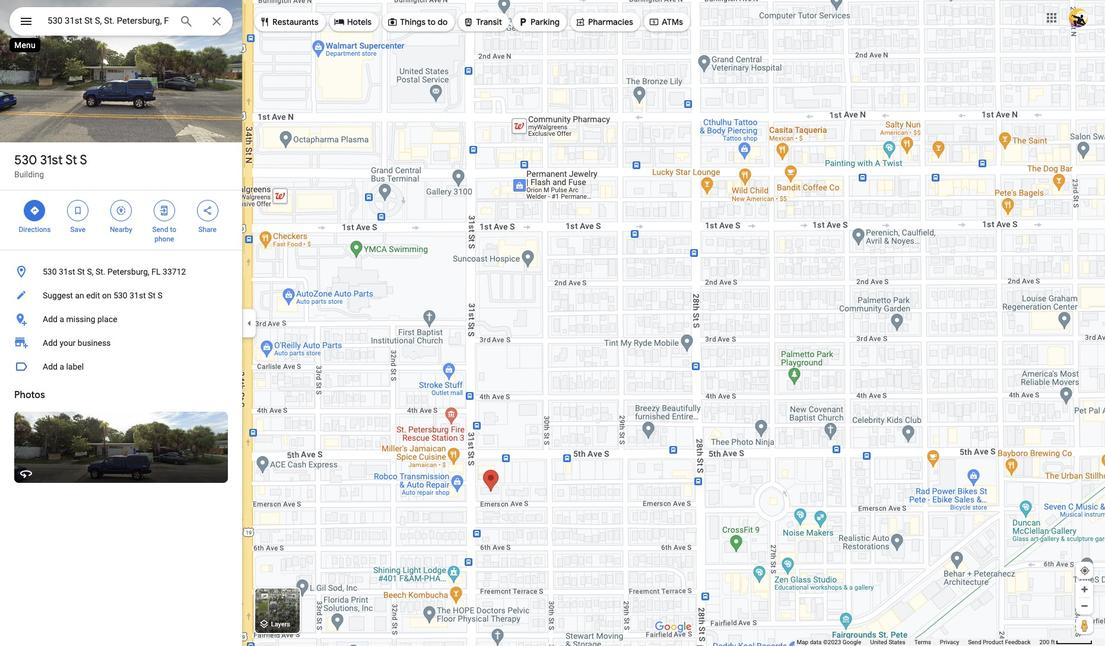 Task type: vqa. For each thing, say whether or not it's contained in the screenshot.
Add your business link
yes



Task type: describe. For each thing, give the bounding box(es) containing it.
privacy button
[[941, 639, 960, 647]]

google
[[843, 640, 862, 646]]

fl
[[152, 267, 161, 277]]

feedback
[[1006, 640, 1031, 646]]

your
[[60, 339, 76, 348]]

 button
[[10, 7, 43, 38]]

zoom in image
[[1081, 586, 1090, 595]]


[[387, 15, 398, 29]]

200 ft button
[[1040, 640, 1093, 646]]

send for send to phone
[[152, 226, 168, 234]]

add your business link
[[0, 331, 242, 355]]


[[73, 204, 83, 217]]

©2023
[[824, 640, 842, 646]]

530 31st St S, St. Petersburg, FL 33712 field
[[10, 7, 233, 36]]


[[116, 204, 126, 217]]

label
[[66, 362, 84, 372]]


[[463, 15, 474, 29]]

 search field
[[10, 7, 233, 38]]

missing
[[66, 315, 95, 324]]


[[159, 204, 170, 217]]

map
[[797, 640, 809, 646]]

show your location image
[[1080, 566, 1091, 577]]


[[260, 15, 270, 29]]

place
[[97, 315, 117, 324]]

restaurants
[[273, 17, 319, 27]]

add your business
[[43, 339, 111, 348]]

privacy
[[941, 640, 960, 646]]

suggest an edit on 530 31st st s button
[[0, 284, 242, 308]]

2 vertical spatial st
[[148, 291, 156, 301]]

edit
[[86, 291, 100, 301]]

on
[[102, 291, 111, 301]]

add a label
[[43, 362, 84, 372]]


[[19, 13, 33, 30]]

things
[[400, 17, 426, 27]]

united states
[[871, 640, 906, 646]]

share
[[199, 226, 217, 234]]

zoom out image
[[1081, 602, 1090, 611]]

parking
[[531, 17, 560, 27]]

transit
[[476, 17, 503, 27]]

st for s
[[65, 152, 77, 169]]

do
[[438, 17, 448, 27]]

 restaurants
[[260, 15, 319, 29]]


[[334, 15, 345, 29]]

layers
[[271, 621, 290, 629]]

200 ft
[[1040, 640, 1056, 646]]

hotels
[[347, 17, 372, 27]]

530 inside suggest an edit on 530 31st st s button
[[114, 291, 128, 301]]

33712
[[163, 267, 186, 277]]

s,
[[87, 267, 94, 277]]

 hotels
[[334, 15, 372, 29]]

actions for 530 31st st s region
[[0, 191, 242, 250]]

none field inside 530 31st st s, st. petersburg, fl 33712 field
[[48, 14, 170, 28]]

an
[[75, 291, 84, 301]]

s inside button
[[158, 291, 163, 301]]



Task type: locate. For each thing, give the bounding box(es) containing it.
collapse side panel image
[[243, 317, 256, 330]]

s
[[80, 152, 87, 169], [158, 291, 163, 301]]

photos
[[14, 390, 45, 401]]

3 add from the top
[[43, 362, 58, 372]]

states
[[889, 640, 906, 646]]

530 up suggest
[[43, 267, 57, 277]]

google maps element
[[0, 0, 1106, 647]]

530 31st st s, st. petersburg, fl 33712 button
[[0, 260, 242, 284]]

0 horizontal spatial s
[[80, 152, 87, 169]]


[[202, 204, 213, 217]]

0 vertical spatial a
[[60, 315, 64, 324]]

data
[[811, 640, 822, 646]]

1 add from the top
[[43, 315, 58, 324]]

send
[[152, 226, 168, 234], [969, 640, 982, 646]]

footer inside 'google maps' element
[[797, 639, 1040, 647]]


[[29, 204, 40, 217]]

530 31st st s building
[[14, 152, 87, 179]]

add a label button
[[0, 355, 242, 379]]

530 right on
[[114, 291, 128, 301]]

1 horizontal spatial 530
[[43, 267, 57, 277]]

st for s,
[[77, 267, 85, 277]]

2 add from the top
[[43, 339, 58, 348]]

1 vertical spatial to
[[170, 226, 176, 234]]

2 vertical spatial add
[[43, 362, 58, 372]]

s down fl
[[158, 291, 163, 301]]

a for missing
[[60, 315, 64, 324]]

1 horizontal spatial s
[[158, 291, 163, 301]]

add left your
[[43, 339, 58, 348]]

save
[[70, 226, 86, 234]]

0 vertical spatial to
[[428, 17, 436, 27]]

google account: ben nelson  
(ben.nelson1980@gmail.com) image
[[1070, 8, 1089, 27]]

1 a from the top
[[60, 315, 64, 324]]

footer containing map data ©2023 google
[[797, 639, 1040, 647]]

1 vertical spatial add
[[43, 339, 58, 348]]

show street view coverage image
[[1077, 617, 1094, 635]]

1 vertical spatial 530
[[43, 267, 57, 277]]

add
[[43, 315, 58, 324], [43, 339, 58, 348], [43, 362, 58, 372]]

0 horizontal spatial send
[[152, 226, 168, 234]]

31st down petersburg,
[[130, 291, 146, 301]]

suggest an edit on 530 31st st s
[[43, 291, 163, 301]]

1 horizontal spatial to
[[428, 17, 436, 27]]

st
[[65, 152, 77, 169], [77, 267, 85, 277], [148, 291, 156, 301]]

add for add your business
[[43, 339, 58, 348]]


[[575, 15, 586, 29]]

footer
[[797, 639, 1040, 647]]

31st
[[40, 152, 63, 169], [59, 267, 75, 277], [130, 291, 146, 301]]

a for label
[[60, 362, 64, 372]]

530
[[14, 152, 37, 169], [43, 267, 57, 277], [114, 291, 128, 301]]

to up phone
[[170, 226, 176, 234]]

add down suggest
[[43, 315, 58, 324]]

 things to do
[[387, 15, 448, 29]]

to inside ' things to do'
[[428, 17, 436, 27]]

2 a from the top
[[60, 362, 64, 372]]

530 31st st s, st. petersburg, fl 33712
[[43, 267, 186, 277]]

0 horizontal spatial to
[[170, 226, 176, 234]]

31st inside 530 31st st s building
[[40, 152, 63, 169]]

 pharmacies
[[575, 15, 634, 29]]


[[518, 15, 529, 29]]

send for send product feedback
[[969, 640, 982, 646]]

petersburg,
[[107, 267, 150, 277]]

send product feedback button
[[969, 639, 1031, 647]]

add a missing place
[[43, 315, 117, 324]]

send up phone
[[152, 226, 168, 234]]

1 vertical spatial a
[[60, 362, 64, 372]]

to inside send to phone
[[170, 226, 176, 234]]

add left label
[[43, 362, 58, 372]]

to
[[428, 17, 436, 27], [170, 226, 176, 234]]

530 for s,
[[43, 267, 57, 277]]

 transit
[[463, 15, 503, 29]]

ft
[[1052, 640, 1056, 646]]

31st for s,
[[59, 267, 75, 277]]

st left the 's,'
[[77, 267, 85, 277]]

a left label
[[60, 362, 64, 372]]

united states button
[[871, 639, 906, 647]]

31st left the 's,'
[[59, 267, 75, 277]]

1 vertical spatial 31st
[[59, 267, 75, 277]]

send inside button
[[969, 640, 982, 646]]

s up 
[[80, 152, 87, 169]]

31st for s
[[40, 152, 63, 169]]

530 up building at top left
[[14, 152, 37, 169]]

2 vertical spatial 31st
[[130, 291, 146, 301]]

0 vertical spatial send
[[152, 226, 168, 234]]

 parking
[[518, 15, 560, 29]]

st inside 530 31st st s building
[[65, 152, 77, 169]]

31st up building at top left
[[40, 152, 63, 169]]

to left do
[[428, 17, 436, 27]]

terms button
[[915, 639, 932, 647]]


[[649, 15, 660, 29]]

2 vertical spatial 530
[[114, 291, 128, 301]]

phone
[[155, 235, 174, 244]]

united
[[871, 640, 888, 646]]

0 vertical spatial 31st
[[40, 152, 63, 169]]

send product feedback
[[969, 640, 1031, 646]]

directions
[[19, 226, 51, 234]]

send left product
[[969, 640, 982, 646]]

0 horizontal spatial 530
[[14, 152, 37, 169]]

st.
[[96, 267, 105, 277]]

send to phone
[[152, 226, 176, 244]]

send inside send to phone
[[152, 226, 168, 234]]

1 horizontal spatial send
[[969, 640, 982, 646]]

product
[[984, 640, 1004, 646]]

st down fl
[[148, 291, 156, 301]]

None field
[[48, 14, 170, 28]]

1 vertical spatial s
[[158, 291, 163, 301]]

nearby
[[110, 226, 132, 234]]

business
[[78, 339, 111, 348]]

map data ©2023 google
[[797, 640, 862, 646]]

0 vertical spatial s
[[80, 152, 87, 169]]

0 vertical spatial st
[[65, 152, 77, 169]]

530 31st st s main content
[[0, 0, 242, 647]]

200
[[1040, 640, 1050, 646]]

0 vertical spatial 530
[[14, 152, 37, 169]]

terms
[[915, 640, 932, 646]]

suggest
[[43, 291, 73, 301]]

1 vertical spatial send
[[969, 640, 982, 646]]

pharmacies
[[589, 17, 634, 27]]

atms
[[662, 17, 684, 27]]

a
[[60, 315, 64, 324], [60, 362, 64, 372]]

a left missing
[[60, 315, 64, 324]]

530 inside 530 31st st s building
[[14, 152, 37, 169]]

s inside 530 31st st s building
[[80, 152, 87, 169]]

st up 
[[65, 152, 77, 169]]

building
[[14, 170, 44, 179]]

add a missing place button
[[0, 308, 242, 331]]

0 vertical spatial add
[[43, 315, 58, 324]]

add for add a missing place
[[43, 315, 58, 324]]

530 for s
[[14, 152, 37, 169]]

1 vertical spatial st
[[77, 267, 85, 277]]

 atms
[[649, 15, 684, 29]]

2 horizontal spatial 530
[[114, 291, 128, 301]]

530 inside 530 31st st s, st. petersburg, fl 33712 button
[[43, 267, 57, 277]]

add for add a label
[[43, 362, 58, 372]]



